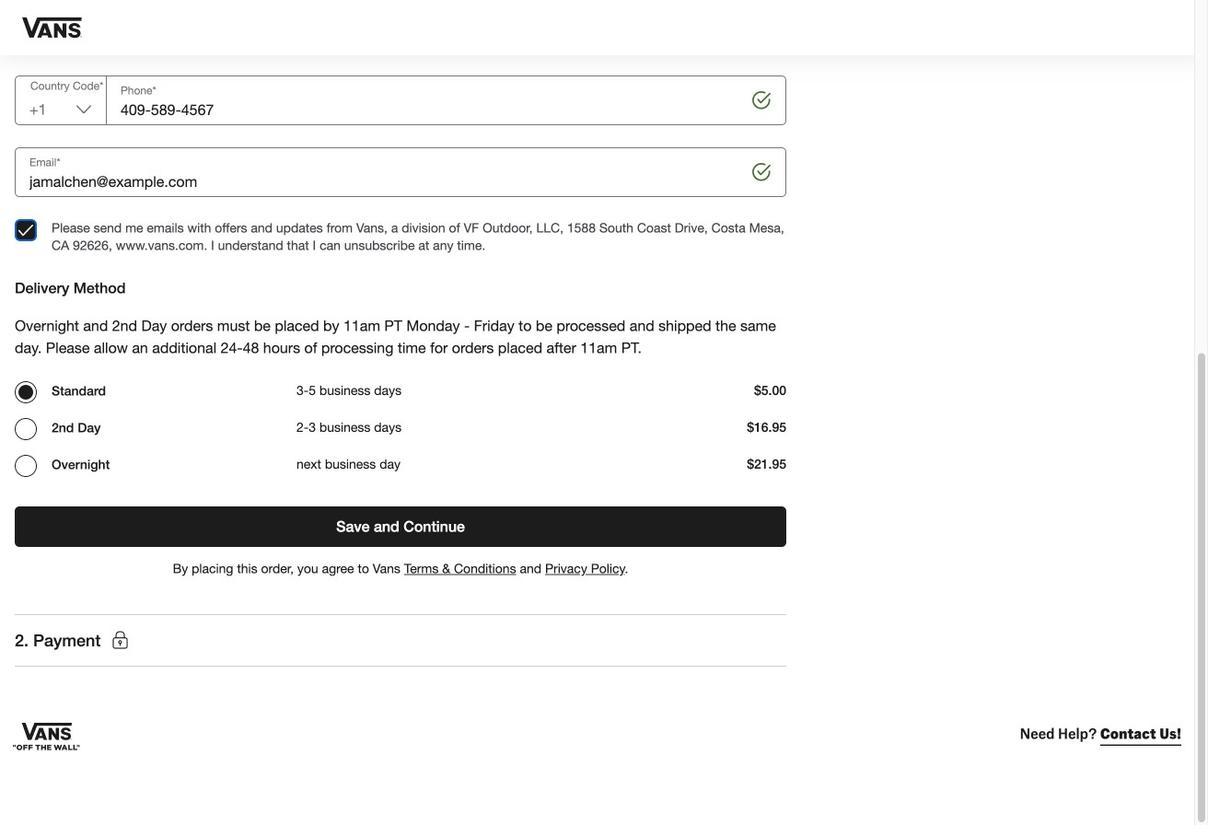 Task type: vqa. For each thing, say whether or not it's contained in the screenshot.
checkbox in the left top of the page
yes



Task type: describe. For each thing, give the bounding box(es) containing it.
Phone telephone field
[[106, 76, 786, 125]]



Task type: locate. For each thing, give the bounding box(es) containing it.
vans image
[[13, 722, 80, 751]]

None text field
[[16, 5, 392, 52]]

None checkbox
[[15, 219, 37, 241]]

home page image
[[22, 0, 82, 58]]

None text field
[[408, 4, 786, 53]]

None email field
[[15, 147, 786, 197]]



